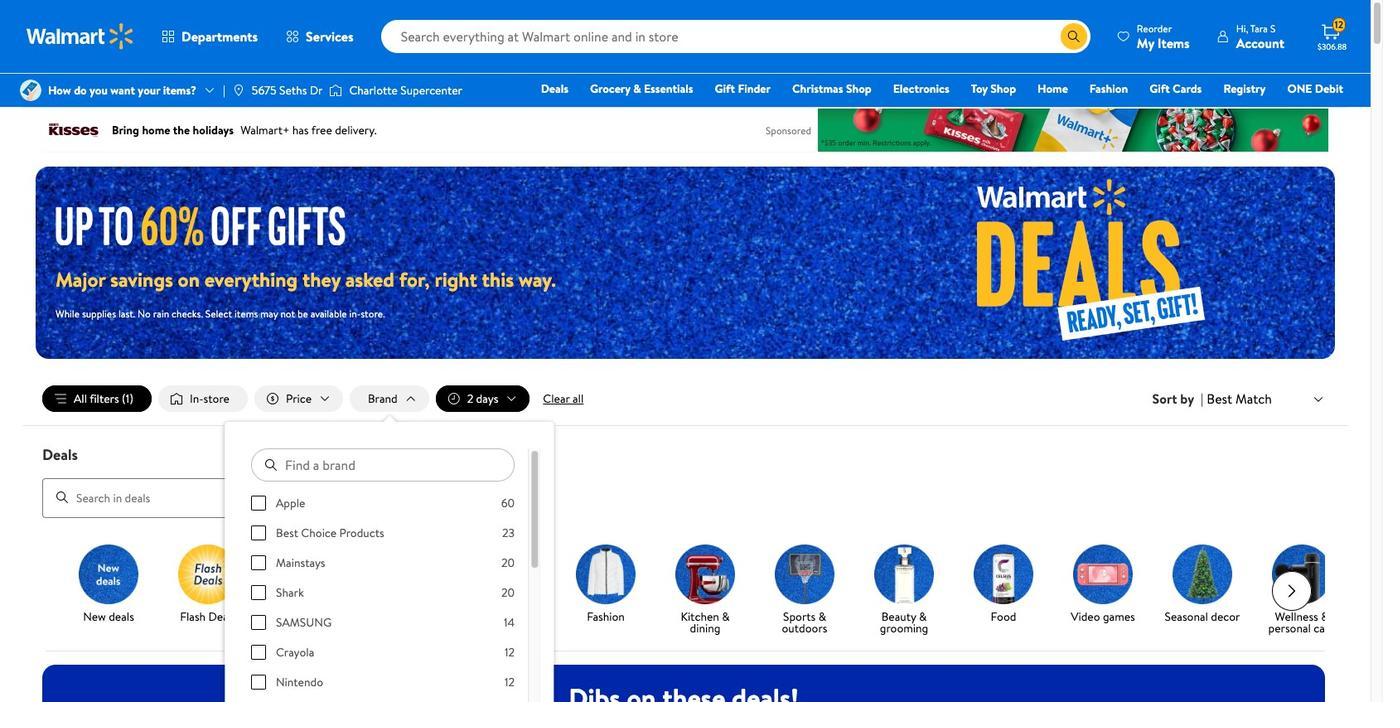Task type: describe. For each thing, give the bounding box(es) containing it.
apple
[[276, 495, 306, 512]]

grocery & essentials link
[[583, 80, 701, 98]]

one debit walmart+
[[1288, 80, 1344, 120]]

& for essentials
[[634, 80, 641, 97]]

kitchen & dining
[[681, 608, 730, 636]]

no
[[138, 307, 151, 321]]

electronics link
[[886, 80, 957, 98]]

5675 seths dr
[[252, 82, 323, 99]]

flash deals link
[[165, 544, 251, 626]]

gift cards link
[[1143, 80, 1210, 98]]

wellness & personal care
[[1269, 608, 1336, 636]]

in-store
[[190, 391, 230, 407]]

price
[[286, 391, 312, 407]]

beauty
[[882, 608, 917, 625]]

gift finder
[[715, 80, 771, 97]]

sports & outdoors
[[782, 608, 828, 636]]

one
[[1288, 80, 1313, 97]]

toys
[[297, 608, 319, 625]]

deals inside search field
[[42, 444, 78, 465]]

shop sports and outdoors. image
[[775, 544, 835, 604]]

products
[[340, 525, 385, 541]]

items
[[1158, 34, 1190, 52]]

best match button
[[1204, 388, 1329, 410]]

grocery & essentials
[[590, 80, 694, 97]]

0 vertical spatial |
[[223, 82, 225, 99]]

toy shop link
[[964, 80, 1024, 98]]

sponsored
[[766, 123, 812, 137]]

essentials
[[644, 80, 694, 97]]

(1)
[[122, 391, 134, 407]]

cards
[[1173, 80, 1202, 97]]

be
[[298, 307, 308, 321]]

on
[[178, 265, 200, 293]]

everything
[[205, 265, 298, 293]]

brand button
[[350, 386, 429, 412]]

shop toys. image
[[278, 544, 337, 604]]

& for grooming
[[919, 608, 927, 625]]

how do you want your items?
[[48, 82, 197, 99]]

new
[[83, 608, 106, 625]]

video games
[[1071, 608, 1136, 625]]

shop fashion. image
[[576, 544, 636, 604]]

2 days button
[[436, 386, 530, 412]]

sort
[[1153, 390, 1178, 408]]

store
[[204, 391, 230, 407]]

1 horizontal spatial fashion link
[[1083, 80, 1136, 98]]

outdoors
[[782, 620, 828, 636]]

best for best match
[[1207, 390, 1233, 408]]

my
[[1137, 34, 1155, 52]]

home image
[[477, 544, 536, 604]]

best for best choice products
[[276, 525, 299, 541]]

 image for charlotte supercenter
[[329, 82, 343, 99]]

toys link
[[264, 544, 351, 626]]

2 days
[[467, 391, 499, 407]]

hi,
[[1237, 21, 1249, 35]]

checks.
[[172, 307, 203, 321]]

14
[[504, 614, 515, 631]]

care
[[1314, 620, 1336, 636]]

all filters (1) button
[[42, 386, 152, 412]]

tara
[[1251, 21, 1269, 35]]

gift finder link
[[708, 80, 778, 98]]

flash deals image
[[178, 544, 238, 604]]

shop video games. image
[[1074, 544, 1133, 604]]

not
[[281, 307, 295, 321]]

registry link
[[1217, 80, 1274, 98]]

1 horizontal spatial fashion
[[1090, 80, 1129, 97]]

toy
[[971, 80, 988, 97]]

clear all button
[[537, 386, 591, 412]]

0 vertical spatial 12
[[1335, 18, 1344, 32]]

seasonal
[[1165, 608, 1209, 625]]

samsung
[[276, 614, 332, 631]]

12 for nintendo
[[505, 674, 515, 691]]

wellness
[[1276, 608, 1319, 625]]

you
[[90, 82, 108, 99]]

decor
[[1212, 608, 1241, 625]]

seths
[[279, 82, 307, 99]]

services button
[[272, 17, 368, 56]]

asked
[[346, 265, 395, 293]]

0 horizontal spatial home link
[[463, 544, 550, 626]]

charlotte supercenter
[[349, 82, 463, 99]]

select
[[205, 307, 232, 321]]

seasonal decor
[[1165, 608, 1241, 625]]

grooming
[[880, 620, 929, 636]]

clear
[[543, 391, 570, 407]]

departments button
[[148, 17, 272, 56]]

shop food. image
[[974, 544, 1034, 604]]

shop beauty and grooming. image
[[875, 544, 934, 604]]

0 horizontal spatial home
[[491, 608, 522, 625]]

& for outdoors
[[819, 608, 827, 625]]

games
[[1103, 608, 1136, 625]]

christmas shop
[[793, 80, 872, 97]]

one debit link
[[1280, 80, 1351, 98]]

 image for 5675 seths dr
[[232, 84, 245, 97]]

20 for mainstays
[[502, 555, 515, 571]]

new deals link
[[65, 544, 152, 626]]

finder
[[738, 80, 771, 97]]

5675
[[252, 82, 277, 99]]



Task type: vqa. For each thing, say whether or not it's contained in the screenshot.


Task type: locate. For each thing, give the bounding box(es) containing it.
group
[[252, 495, 515, 702]]

fashion
[[1090, 80, 1129, 97], [587, 608, 625, 625]]

new deals
[[83, 608, 134, 625]]

items
[[235, 307, 258, 321]]

0 horizontal spatial best
[[276, 525, 299, 541]]

search icon image
[[1068, 30, 1081, 43]]

in-
[[190, 391, 204, 407]]

shop holiday decor. image
[[1173, 544, 1233, 604]]

group inside sort and filter section element
[[252, 495, 515, 702]]

gift left finder at the right top of page
[[715, 80, 735, 97]]

1 20 from the top
[[502, 555, 515, 571]]

how
[[48, 82, 71, 99]]

walmart image
[[27, 23, 134, 50]]

flash deals
[[180, 608, 236, 625]]

0 vertical spatial 20
[[502, 555, 515, 571]]

12 for crayola
[[505, 644, 515, 661]]

1 vertical spatial home
[[491, 608, 522, 625]]

deals left grocery
[[541, 80, 569, 97]]

days
[[476, 391, 499, 407]]

supercenter
[[401, 82, 463, 99]]

& for personal
[[1322, 608, 1329, 625]]

in-
[[349, 307, 361, 321]]

major savings on everything they asked for, right this way.
[[56, 265, 556, 293]]

1 vertical spatial best
[[276, 525, 299, 541]]

2 vertical spatial 12
[[505, 674, 515, 691]]

debit
[[1316, 80, 1344, 97]]

1 vertical spatial fashion link
[[563, 544, 649, 626]]

|
[[223, 82, 225, 99], [1201, 390, 1204, 408]]

best down apple
[[276, 525, 299, 541]]

& inside kitchen & dining
[[722, 608, 730, 625]]

2 horizontal spatial deals
[[541, 80, 569, 97]]

Deals search field
[[22, 444, 1349, 518]]

by
[[1181, 390, 1195, 408]]

sort by |
[[1153, 390, 1204, 408]]

home link
[[1031, 80, 1076, 98], [463, 544, 550, 626]]

hi, tara s account
[[1237, 21, 1285, 52]]

shop for toy shop
[[991, 80, 1017, 97]]

next slide for chipmodulewithimages list image
[[1273, 571, 1312, 611]]

0 horizontal spatial fashion
[[587, 608, 625, 625]]

last.
[[118, 307, 135, 321]]

home link down 23
[[463, 544, 550, 626]]

1 horizontal spatial  image
[[329, 82, 343, 99]]

savings
[[110, 265, 173, 293]]

fashion down 'shop fashion.' image
[[587, 608, 625, 625]]

& inside wellness & personal care
[[1322, 608, 1329, 625]]

& inside sports & outdoors
[[819, 608, 827, 625]]

your
[[138, 82, 160, 99]]

supplies
[[82, 307, 116, 321]]

| left 5675
[[223, 82, 225, 99]]

shop right toy at the right
[[991, 80, 1017, 97]]

1 vertical spatial deals
[[42, 444, 78, 465]]

deals right the flash
[[208, 608, 236, 625]]

gift for gift cards
[[1150, 80, 1170, 97]]

1 horizontal spatial best
[[1207, 390, 1233, 408]]

flash
[[180, 608, 206, 625]]

sports & outdoors link
[[762, 544, 848, 637]]

fashion left gift cards
[[1090, 80, 1129, 97]]

1 horizontal spatial home link
[[1031, 80, 1076, 98]]

gift for gift finder
[[715, 80, 735, 97]]

shop kitchen and dining. image
[[676, 544, 735, 604]]

0 horizontal spatial deals
[[42, 444, 78, 465]]

way.
[[519, 265, 556, 293]]

1 horizontal spatial home
[[1038, 80, 1069, 97]]

deals link
[[534, 80, 576, 98]]

in-store button
[[158, 386, 248, 412]]

0 horizontal spatial |
[[223, 82, 225, 99]]

deals up search icon
[[42, 444, 78, 465]]

0 vertical spatial fashion
[[1090, 80, 1129, 97]]

best right by
[[1207, 390, 1233, 408]]

1 horizontal spatial deals
[[208, 608, 236, 625]]

0 vertical spatial fashion link
[[1083, 80, 1136, 98]]

charlotte
[[349, 82, 398, 99]]

sort and filter section element
[[22, 372, 1349, 702]]

reorder
[[1137, 21, 1173, 35]]

1 vertical spatial 12
[[505, 644, 515, 661]]

kitchen & dining link
[[662, 544, 749, 637]]

s
[[1271, 21, 1276, 35]]

20
[[502, 555, 515, 571], [502, 585, 515, 601]]

1 horizontal spatial gift
[[1150, 80, 1170, 97]]

kitchen
[[681, 608, 720, 625]]

1 vertical spatial home link
[[463, 544, 550, 626]]

1 horizontal spatial shop
[[991, 80, 1017, 97]]

20 up 14
[[502, 585, 515, 601]]

home down search icon
[[1038, 80, 1069, 97]]

choice
[[302, 525, 337, 541]]

home
[[1038, 80, 1069, 97], [491, 608, 522, 625]]

shark
[[276, 585, 304, 601]]

while
[[56, 307, 80, 321]]

0 horizontal spatial  image
[[232, 84, 245, 97]]

group containing apple
[[252, 495, 515, 702]]

0 vertical spatial home
[[1038, 80, 1069, 97]]

account
[[1237, 34, 1285, 52]]

home down home image
[[491, 608, 522, 625]]

brand
[[368, 391, 398, 407]]

2 shop from the left
[[991, 80, 1017, 97]]

reorder my items
[[1137, 21, 1190, 52]]

best inside dropdown button
[[1207, 390, 1233, 408]]

christmas
[[793, 80, 844, 97]]

shop for christmas shop
[[846, 80, 872, 97]]

shop right christmas
[[846, 80, 872, 97]]

& right beauty on the right bottom of page
[[919, 608, 927, 625]]

2 vertical spatial deals
[[208, 608, 236, 625]]

2 20 from the top
[[502, 585, 515, 601]]

1 vertical spatial |
[[1201, 390, 1204, 408]]

dining
[[690, 620, 721, 636]]

search image
[[56, 491, 69, 504]]

Find a brand search field
[[252, 449, 515, 482]]

store.
[[361, 307, 385, 321]]

may
[[261, 307, 278, 321]]

mainstays
[[276, 555, 326, 571]]

home link down search icon
[[1031, 80, 1076, 98]]

dr
[[310, 82, 323, 99]]

& right 'sports'
[[819, 608, 827, 625]]

Search search field
[[381, 20, 1091, 53]]

$306.88
[[1318, 41, 1347, 52]]

0 vertical spatial home link
[[1031, 80, 1076, 98]]

nintendo
[[276, 674, 324, 691]]

beauty & grooming
[[880, 608, 929, 636]]

 image
[[20, 80, 41, 101]]

0 horizontal spatial fashion link
[[563, 544, 649, 626]]

available
[[311, 307, 347, 321]]

& inside beauty & grooming
[[919, 608, 927, 625]]

beauty & grooming link
[[861, 544, 948, 637]]

services
[[306, 27, 354, 46]]

match
[[1236, 390, 1273, 408]]

None checkbox
[[252, 556, 266, 570], [252, 585, 266, 600], [252, 615, 266, 630], [252, 675, 266, 690], [252, 556, 266, 570], [252, 585, 266, 600], [252, 615, 266, 630], [252, 675, 266, 690]]

departments
[[182, 27, 258, 46]]

| inside sort and filter section element
[[1201, 390, 1204, 408]]

sports
[[784, 608, 816, 625]]

2 gift from the left
[[1150, 80, 1170, 97]]

video games link
[[1060, 544, 1147, 626]]

& for dining
[[722, 608, 730, 625]]

items?
[[163, 82, 197, 99]]

walmart+ link
[[1287, 103, 1351, 121]]

Walmart Site-Wide search field
[[381, 20, 1091, 53]]

best
[[1207, 390, 1233, 408], [276, 525, 299, 541]]

1 shop from the left
[[846, 80, 872, 97]]

None checkbox
[[252, 496, 266, 511], [252, 526, 266, 541], [252, 645, 266, 660], [252, 496, 266, 511], [252, 526, 266, 541], [252, 645, 266, 660]]

clear all
[[543, 391, 584, 407]]

Search in deals search field
[[42, 478, 543, 518]]

gift left cards
[[1150, 80, 1170, 97]]

best inside group
[[276, 525, 299, 541]]

do
[[74, 82, 87, 99]]

1 horizontal spatial walmart black friday deals for days image
[[862, 167, 1336, 359]]

& right grocery
[[634, 80, 641, 97]]

0 vertical spatial best
[[1207, 390, 1233, 408]]

1 vertical spatial fashion
[[587, 608, 625, 625]]

wellness & personal care link
[[1259, 544, 1346, 637]]

2
[[467, 391, 474, 407]]

1 gift from the left
[[715, 80, 735, 97]]

 image right dr
[[329, 82, 343, 99]]

0 horizontal spatial gift
[[715, 80, 735, 97]]

gift cards
[[1150, 80, 1202, 97]]

0 horizontal spatial walmart black friday deals for days image
[[56, 204, 361, 245]]

20 for shark
[[502, 585, 515, 601]]

toy shop
[[971, 80, 1017, 97]]

0 vertical spatial deals
[[541, 80, 569, 97]]

1 horizontal spatial |
[[1201, 390, 1204, 408]]

 image left 5675
[[232, 84, 245, 97]]

1 vertical spatial 20
[[502, 585, 515, 601]]

while supplies last. no rain checks. select items may not be available in-store.
[[56, 307, 385, 321]]

walmart+
[[1294, 104, 1344, 120]]

food
[[991, 608, 1017, 625]]

new deals image
[[79, 544, 138, 604]]

| right by
[[1201, 390, 1204, 408]]

filters
[[90, 391, 119, 407]]

deals
[[541, 80, 569, 97], [42, 444, 78, 465], [208, 608, 236, 625]]

 image
[[329, 82, 343, 99], [232, 84, 245, 97]]

christmas shop link
[[785, 80, 879, 98]]

shop wellness and self-care. image
[[1273, 544, 1332, 604]]

0 horizontal spatial shop
[[846, 80, 872, 97]]

& right wellness
[[1322, 608, 1329, 625]]

20 down 23
[[502, 555, 515, 571]]

walmart black friday deals for days image
[[862, 167, 1336, 359], [56, 204, 361, 245]]

best match
[[1207, 390, 1273, 408]]

& right dining at the bottom of page
[[722, 608, 730, 625]]

food link
[[961, 544, 1047, 626]]



